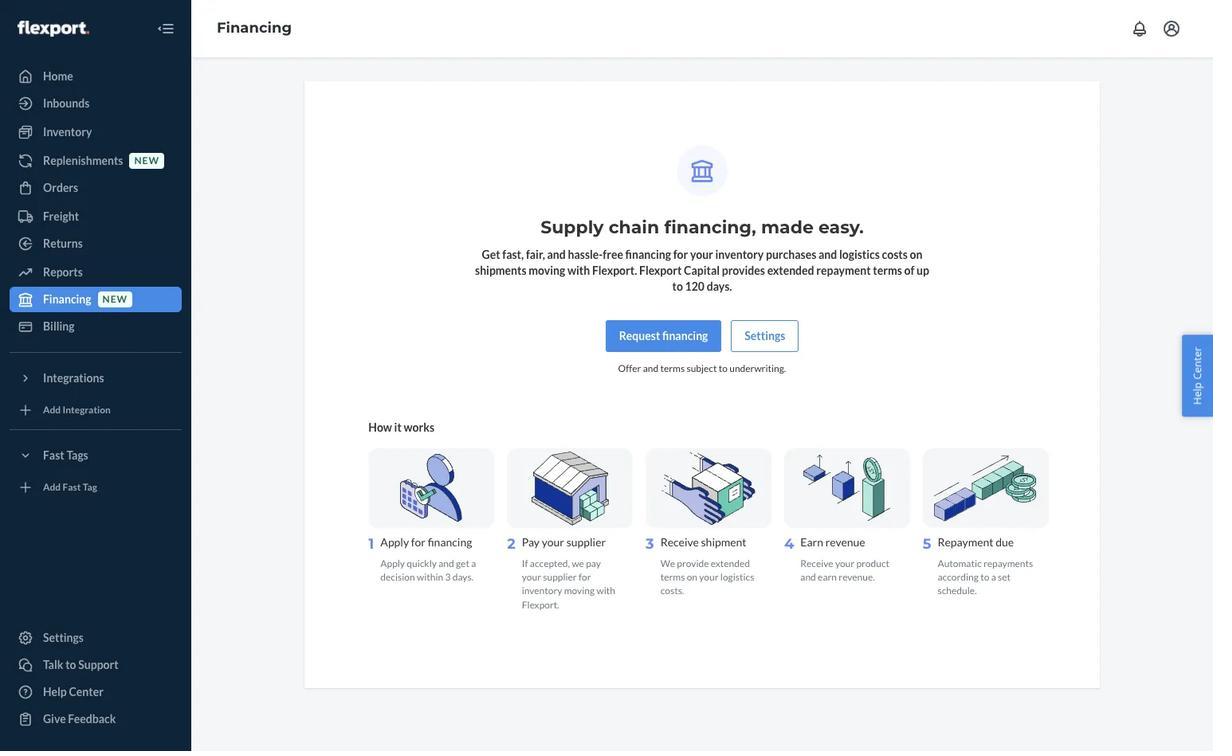 Task type: vqa. For each thing, say whether or not it's contained in the screenshot.
a
yes



Task type: locate. For each thing, give the bounding box(es) containing it.
your inside get fast, fair, and hassle-free financing for your inventory purchases and logistics costs on shipments moving with flexport. flexport capital provides extended repayment terms of up to 120 days.
[[690, 248, 713, 261]]

1 vertical spatial receive
[[801, 558, 833, 570]]

add
[[43, 404, 61, 416], [43, 482, 61, 494]]

flexport. down accepted,
[[522, 599, 559, 611]]

supplier
[[566, 536, 606, 549], [543, 572, 577, 584]]

to left set
[[981, 572, 990, 584]]

1 vertical spatial with
[[597, 585, 615, 597]]

apply up decision
[[381, 558, 405, 570]]

with
[[568, 264, 590, 277], [597, 585, 615, 597]]

0 horizontal spatial settings
[[43, 631, 84, 645]]

receive
[[661, 536, 699, 549], [801, 558, 833, 570]]

give feedback
[[43, 713, 116, 726]]

fast tags button
[[10, 443, 182, 469]]

financing up get
[[428, 536, 472, 549]]

inbounds
[[43, 96, 90, 110]]

1 horizontal spatial help center
[[1190, 347, 1205, 405]]

1 horizontal spatial help
[[1190, 382, 1205, 405]]

to
[[672, 280, 683, 293], [719, 363, 728, 375], [981, 572, 990, 584], [65, 658, 76, 672]]

days. inside apply quickly and get a decision within 3 days.
[[453, 572, 474, 584]]

help center button
[[1183, 335, 1213, 417]]

made
[[761, 217, 814, 238]]

receive inside the receive your product and earn revenue.
[[801, 558, 833, 570]]

0 vertical spatial 3
[[646, 536, 654, 553]]

logistics down shipment
[[720, 572, 754, 584]]

3 right 'within'
[[445, 572, 451, 584]]

for
[[673, 248, 688, 261], [411, 536, 426, 549], [579, 572, 591, 584]]

0 vertical spatial receive
[[661, 536, 699, 549]]

0 vertical spatial flexport.
[[592, 264, 637, 277]]

1 horizontal spatial a
[[991, 572, 996, 584]]

your up "capital"
[[690, 248, 713, 261]]

inventory up 'provides'
[[715, 248, 764, 261]]

0 vertical spatial for
[[673, 248, 688, 261]]

1 vertical spatial for
[[411, 536, 426, 549]]

inventory
[[715, 248, 764, 261], [522, 585, 562, 597]]

1 vertical spatial apply
[[381, 558, 405, 570]]

help center link
[[10, 680, 182, 705]]

on down provide
[[687, 572, 698, 584]]

1 horizontal spatial new
[[134, 155, 159, 167]]

1 horizontal spatial on
[[910, 248, 923, 261]]

0 vertical spatial terms
[[873, 264, 902, 277]]

2 vertical spatial for
[[579, 572, 591, 584]]

terms down costs
[[873, 264, 902, 277]]

a inside automatic repayments according to a set schedule.
[[991, 572, 996, 584]]

add integration
[[43, 404, 111, 416]]

inventory inside get fast, fair, and hassle-free financing for your inventory purchases and logistics costs on shipments moving with flexport. flexport capital provides extended repayment terms of up to 120 days.
[[715, 248, 764, 261]]

1 horizontal spatial extended
[[767, 264, 814, 277]]

and inside the receive your product and earn revenue.
[[801, 572, 816, 584]]

3 inside apply quickly and get a decision within 3 days.
[[445, 572, 451, 584]]

1 vertical spatial financing
[[662, 329, 708, 343]]

1 horizontal spatial days.
[[707, 280, 732, 293]]

your inside the receive your product and earn revenue.
[[835, 558, 855, 570]]

with down hassle-
[[568, 264, 590, 277]]

terms left subject
[[660, 363, 685, 375]]

0 vertical spatial on
[[910, 248, 923, 261]]

0 vertical spatial extended
[[767, 264, 814, 277]]

extended down shipment
[[711, 558, 750, 570]]

billing link
[[10, 314, 182, 340]]

logistics
[[839, 248, 880, 261], [720, 572, 754, 584]]

your down provide
[[699, 572, 719, 584]]

get
[[482, 248, 500, 261]]

0 horizontal spatial a
[[471, 558, 476, 570]]

terms up the costs.
[[661, 572, 685, 584]]

2 horizontal spatial for
[[673, 248, 688, 261]]

0 horizontal spatial center
[[69, 686, 104, 699]]

extended inside get fast, fair, and hassle-free financing for your inventory purchases and logistics costs on shipments moving with flexport. flexport capital provides extended repayment terms of up to 120 days.
[[767, 264, 814, 277]]

on up up
[[910, 248, 923, 261]]

fast
[[43, 449, 64, 462], [63, 482, 81, 494]]

2 add from the top
[[43, 482, 61, 494]]

new for financing
[[102, 294, 128, 306]]

1 horizontal spatial inventory
[[715, 248, 764, 261]]

with down pay at the bottom left of the page
[[597, 585, 615, 597]]

1 vertical spatial moving
[[564, 585, 595, 597]]

0 horizontal spatial 3
[[445, 572, 451, 584]]

flexport.
[[592, 264, 637, 277], [522, 599, 559, 611]]

0 vertical spatial center
[[1190, 347, 1205, 380]]

0 vertical spatial financing
[[217, 19, 292, 37]]

tag
[[83, 482, 97, 494]]

freight
[[43, 210, 79, 223]]

to right talk
[[65, 658, 76, 672]]

center inside button
[[1190, 347, 1205, 380]]

0 horizontal spatial for
[[411, 536, 426, 549]]

settings up underwriting.
[[745, 329, 785, 343]]

fast left tags
[[43, 449, 64, 462]]

request
[[619, 329, 660, 343]]

0 horizontal spatial flexport.
[[522, 599, 559, 611]]

settings up talk
[[43, 631, 84, 645]]

help inside button
[[1190, 382, 1205, 405]]

a left set
[[991, 572, 996, 584]]

0 vertical spatial new
[[134, 155, 159, 167]]

receive up "we"
[[661, 536, 699, 549]]

moving down we at the bottom left
[[564, 585, 595, 597]]

1 horizontal spatial for
[[579, 572, 591, 584]]

moving
[[529, 264, 565, 277], [564, 585, 595, 597]]

0 horizontal spatial with
[[568, 264, 590, 277]]

0 horizontal spatial extended
[[711, 558, 750, 570]]

flexport. inside get fast, fair, and hassle-free financing for your inventory purchases and logistics costs on shipments moving with flexport. flexport capital provides extended repayment terms of up to 120 days.
[[592, 264, 637, 277]]

capital
[[684, 264, 720, 277]]

1 add from the top
[[43, 404, 61, 416]]

1
[[369, 536, 374, 553]]

0 vertical spatial apply
[[381, 536, 409, 549]]

0 vertical spatial a
[[471, 558, 476, 570]]

days. down "capital"
[[707, 280, 732, 293]]

fast inside dropdown button
[[43, 449, 64, 462]]

1 vertical spatial center
[[69, 686, 104, 699]]

your
[[690, 248, 713, 261], [542, 536, 564, 549], [835, 558, 855, 570], [522, 572, 541, 584], [699, 572, 719, 584]]

reports
[[43, 265, 83, 279]]

3
[[646, 536, 654, 553], [445, 572, 451, 584]]

1 vertical spatial add
[[43, 482, 61, 494]]

1 vertical spatial fast
[[63, 482, 81, 494]]

purchases
[[766, 248, 816, 261]]

inventory inside if accepted, we pay your supplier for inventory moving with flexport.
[[522, 585, 562, 597]]

supplier inside if accepted, we pay your supplier for inventory moving with flexport.
[[543, 572, 577, 584]]

0 vertical spatial inventory
[[715, 248, 764, 261]]

1 vertical spatial settings
[[43, 631, 84, 645]]

1 vertical spatial 3
[[445, 572, 451, 584]]

supplier down accepted,
[[543, 572, 577, 584]]

apply
[[381, 536, 409, 549], [381, 558, 405, 570]]

accepted,
[[530, 558, 570, 570]]

1 vertical spatial extended
[[711, 558, 750, 570]]

0 vertical spatial fast
[[43, 449, 64, 462]]

home link
[[10, 64, 182, 89]]

2 apply from the top
[[381, 558, 405, 570]]

1 horizontal spatial financing
[[217, 19, 292, 37]]

to inside get fast, fair, and hassle-free financing for your inventory purchases and logistics costs on shipments moving with flexport. flexport capital provides extended repayment terms of up to 120 days.
[[672, 280, 683, 293]]

0 vertical spatial days.
[[707, 280, 732, 293]]

0 vertical spatial add
[[43, 404, 61, 416]]

supply
[[541, 217, 604, 238]]

1 vertical spatial help
[[43, 686, 67, 699]]

settings inside 'settings' link
[[43, 631, 84, 645]]

to inside automatic repayments according to a set schedule.
[[981, 572, 990, 584]]

fast left tag
[[63, 482, 81, 494]]

get fast, fair, and hassle-free financing for your inventory purchases and logistics costs on shipments moving with flexport. flexport capital provides extended repayment terms of up to 120 days.
[[475, 248, 929, 293]]

0 vertical spatial with
[[568, 264, 590, 277]]

new up orders link
[[134, 155, 159, 167]]

moving down 'fair,'
[[529, 264, 565, 277]]

pay your supplier
[[522, 536, 606, 549]]

your up revenue.
[[835, 558, 855, 570]]

1 horizontal spatial with
[[597, 585, 615, 597]]

financing up subject
[[662, 329, 708, 343]]

1 vertical spatial new
[[102, 294, 128, 306]]

inventory down accepted,
[[522, 585, 562, 597]]

0 vertical spatial logistics
[[839, 248, 880, 261]]

for up quickly
[[411, 536, 426, 549]]

add down fast tags
[[43, 482, 61, 494]]

help center
[[1190, 347, 1205, 405], [43, 686, 104, 699]]

1 vertical spatial financing
[[43, 293, 91, 306]]

your down if
[[522, 572, 541, 584]]

1 vertical spatial on
[[687, 572, 698, 584]]

apply inside apply quickly and get a decision within 3 days.
[[381, 558, 405, 570]]

help
[[1190, 382, 1205, 405], [43, 686, 67, 699]]

0 vertical spatial moving
[[529, 264, 565, 277]]

logistics up repayment
[[839, 248, 880, 261]]

settings
[[745, 329, 785, 343], [43, 631, 84, 645]]

flexport. down free
[[592, 264, 637, 277]]

returns link
[[10, 231, 182, 257]]

1 horizontal spatial 3
[[646, 536, 654, 553]]

open account menu image
[[1162, 19, 1181, 38]]

1 horizontal spatial logistics
[[839, 248, 880, 261]]

free
[[603, 248, 623, 261]]

0 horizontal spatial receive
[[661, 536, 699, 549]]

apply right 1
[[381, 536, 409, 549]]

1 horizontal spatial receive
[[801, 558, 833, 570]]

within
[[417, 572, 443, 584]]

0 horizontal spatial help
[[43, 686, 67, 699]]

schedule.
[[938, 585, 977, 597]]

for down we at the bottom left
[[579, 572, 591, 584]]

extended
[[767, 264, 814, 277], [711, 558, 750, 570]]

1 vertical spatial days.
[[453, 572, 474, 584]]

talk to support
[[43, 658, 118, 672]]

1 apply from the top
[[381, 536, 409, 549]]

new down 'reports' link in the top left of the page
[[102, 294, 128, 306]]

add left "integration"
[[43, 404, 61, 416]]

financing
[[217, 19, 292, 37], [43, 293, 91, 306]]

3 left receive shipment on the right bottom of page
[[646, 536, 654, 553]]

1 vertical spatial supplier
[[543, 572, 577, 584]]

underwriting.
[[730, 363, 786, 375]]

1 horizontal spatial settings
[[745, 329, 785, 343]]

a
[[471, 558, 476, 570], [991, 572, 996, 584]]

days. down get
[[453, 572, 474, 584]]

receive shipment
[[661, 536, 747, 549]]

0 horizontal spatial new
[[102, 294, 128, 306]]

fast,
[[502, 248, 524, 261]]

costs
[[882, 248, 908, 261]]

receive up earn
[[801, 558, 833, 570]]

0 horizontal spatial logistics
[[720, 572, 754, 584]]

apply for apply for financing
[[381, 536, 409, 549]]

a inside apply quickly and get a decision within 3 days.
[[471, 558, 476, 570]]

settings inside "settings" button
[[745, 329, 785, 343]]

0 horizontal spatial days.
[[453, 572, 474, 584]]

0 horizontal spatial help center
[[43, 686, 104, 699]]

financing inside get fast, fair, and hassle-free financing for your inventory purchases and logistics costs on shipments moving with flexport. flexport capital provides extended repayment terms of up to 120 days.
[[625, 248, 671, 261]]

0 vertical spatial financing
[[625, 248, 671, 261]]

for up flexport
[[673, 248, 688, 261]]

supplier up pay at the bottom left of the page
[[566, 536, 606, 549]]

subject
[[687, 363, 717, 375]]

financing up flexport
[[625, 248, 671, 261]]

0 horizontal spatial inventory
[[522, 585, 562, 597]]

close navigation image
[[156, 19, 175, 38]]

1 vertical spatial flexport.
[[522, 599, 559, 611]]

and left earn
[[801, 572, 816, 584]]

logistics inside we provide extended terms on your logistics costs.
[[720, 572, 754, 584]]

0 horizontal spatial on
[[687, 572, 698, 584]]

1 vertical spatial logistics
[[720, 572, 754, 584]]

0 vertical spatial settings
[[745, 329, 785, 343]]

1 vertical spatial a
[[991, 572, 996, 584]]

0 vertical spatial help
[[1190, 382, 1205, 405]]

talk to support button
[[10, 653, 182, 678]]

2 vertical spatial terms
[[661, 572, 685, 584]]

1 horizontal spatial flexport.
[[592, 264, 637, 277]]

offer
[[618, 363, 641, 375]]

according
[[938, 572, 979, 584]]

add for add fast tag
[[43, 482, 61, 494]]

receive for receive shipment
[[661, 536, 699, 549]]

center
[[1190, 347, 1205, 380], [69, 686, 104, 699]]

new
[[134, 155, 159, 167], [102, 294, 128, 306]]

and left get
[[439, 558, 454, 570]]

financing
[[625, 248, 671, 261], [662, 329, 708, 343], [428, 536, 472, 549]]

and right offer
[[643, 363, 659, 375]]

add for add integration
[[43, 404, 61, 416]]

1 vertical spatial inventory
[[522, 585, 562, 597]]

to left 120
[[672, 280, 683, 293]]

a right get
[[471, 558, 476, 570]]

shipment
[[701, 536, 747, 549]]

0 vertical spatial help center
[[1190, 347, 1205, 405]]

1 horizontal spatial center
[[1190, 347, 1205, 380]]

extended down purchases
[[767, 264, 814, 277]]

moving inside if accepted, we pay your supplier for inventory moving with flexport.
[[564, 585, 595, 597]]

earn
[[818, 572, 837, 584]]



Task type: describe. For each thing, give the bounding box(es) containing it.
fair,
[[526, 248, 545, 261]]

it
[[394, 421, 402, 435]]

add fast tag link
[[10, 475, 182, 501]]

new for replenishments
[[134, 155, 159, 167]]

help center inside button
[[1190, 347, 1205, 405]]

product
[[856, 558, 890, 570]]

if accepted, we pay your supplier for inventory moving with flexport.
[[522, 558, 615, 611]]

with inside if accepted, we pay your supplier for inventory moving with flexport.
[[597, 585, 615, 597]]

receive for receive your product and earn revenue.
[[801, 558, 833, 570]]

replenishments
[[43, 154, 123, 167]]

2 vertical spatial financing
[[428, 536, 472, 549]]

hassle-
[[568, 248, 603, 261]]

earn
[[801, 536, 823, 549]]

we
[[572, 558, 584, 570]]

request financing
[[619, 329, 708, 343]]

2
[[507, 536, 516, 553]]

your up accepted,
[[542, 536, 564, 549]]

a for 1
[[471, 558, 476, 570]]

add integration link
[[10, 398, 182, 423]]

if
[[522, 558, 528, 570]]

and inside apply quickly and get a decision within 3 days.
[[439, 558, 454, 570]]

0 horizontal spatial financing
[[43, 293, 91, 306]]

and right 'fair,'
[[547, 248, 566, 261]]

apply for financing
[[381, 536, 472, 549]]

repayment
[[938, 536, 994, 549]]

tags
[[66, 449, 88, 462]]

inventory link
[[10, 120, 182, 145]]

5
[[923, 536, 931, 553]]

repayments
[[984, 558, 1033, 570]]

integrations button
[[10, 366, 182, 391]]

extended inside we provide extended terms on your logistics costs.
[[711, 558, 750, 570]]

revenue
[[826, 536, 865, 549]]

logistics inside get fast, fair, and hassle-free financing for your inventory purchases and logistics costs on shipments moving with flexport. flexport capital provides extended repayment terms of up to 120 days.
[[839, 248, 880, 261]]

quickly
[[407, 558, 437, 570]]

on inside get fast, fair, and hassle-free financing for your inventory purchases and logistics costs on shipments moving with flexport. flexport capital provides extended repayment terms of up to 120 days.
[[910, 248, 923, 261]]

freight link
[[10, 204, 182, 230]]

for inside if accepted, we pay your supplier for inventory moving with flexport.
[[579, 572, 591, 584]]

returns
[[43, 237, 83, 250]]

revenue.
[[839, 572, 875, 584]]

a for 5
[[991, 572, 996, 584]]

pay
[[586, 558, 601, 570]]

easy.
[[819, 217, 864, 238]]

up
[[917, 264, 929, 277]]

your inside we provide extended terms on your logistics costs.
[[699, 572, 719, 584]]

get
[[456, 558, 469, 570]]

give
[[43, 713, 66, 726]]

pay
[[522, 536, 540, 549]]

due
[[996, 536, 1014, 549]]

decision
[[381, 572, 415, 584]]

automatic
[[938, 558, 982, 570]]

flexport logo image
[[18, 21, 89, 36]]

receive your product and earn revenue.
[[801, 558, 890, 584]]

open notifications image
[[1130, 19, 1149, 38]]

and up repayment
[[819, 248, 837, 261]]

financing inside button
[[662, 329, 708, 343]]

financing link
[[217, 19, 292, 37]]

talk
[[43, 658, 63, 672]]

moving inside get fast, fair, and hassle-free financing for your inventory purchases and logistics costs on shipments moving with flexport. flexport capital provides extended repayment terms of up to 120 days.
[[529, 264, 565, 277]]

costs.
[[661, 585, 684, 597]]

inbounds link
[[10, 91, 182, 116]]

fast tags
[[43, 449, 88, 462]]

4
[[784, 536, 794, 553]]

days. inside get fast, fair, and hassle-free financing for your inventory purchases and logistics costs on shipments moving with flexport. flexport capital provides extended repayment terms of up to 120 days.
[[707, 280, 732, 293]]

give feedback button
[[10, 707, 182, 733]]

1 vertical spatial help center
[[43, 686, 104, 699]]

supply chain financing, made easy.
[[541, 217, 864, 238]]

shipments
[[475, 264, 527, 277]]

provides
[[722, 264, 765, 277]]

inventory
[[43, 125, 92, 139]]

we provide extended terms on your logistics costs.
[[661, 558, 754, 597]]

to right subject
[[719, 363, 728, 375]]

set
[[998, 572, 1011, 584]]

earn revenue
[[801, 536, 865, 549]]

integration
[[63, 404, 111, 416]]

repayment
[[816, 264, 871, 277]]

1 vertical spatial terms
[[660, 363, 685, 375]]

flexport. inside if accepted, we pay your supplier for inventory moving with flexport.
[[522, 599, 559, 611]]

chain
[[609, 217, 659, 238]]

automatic repayments according to a set schedule.
[[938, 558, 1033, 597]]

we
[[661, 558, 675, 570]]

how it works
[[369, 421, 435, 435]]

works
[[404, 421, 435, 435]]

with inside get fast, fair, and hassle-free financing for your inventory purchases and logistics costs on shipments moving with flexport. flexport capital provides extended repayment terms of up to 120 days.
[[568, 264, 590, 277]]

flexport
[[639, 264, 682, 277]]

0 vertical spatial supplier
[[566, 536, 606, 549]]

billing
[[43, 320, 75, 333]]

to inside button
[[65, 658, 76, 672]]

apply quickly and get a decision within 3 days.
[[381, 558, 476, 584]]

orders link
[[10, 175, 182, 201]]

settings button
[[731, 320, 799, 352]]

offer and terms subject to underwriting.
[[618, 363, 786, 375]]

support
[[78, 658, 118, 672]]

of
[[904, 264, 915, 277]]

terms inside we provide extended terms on your logistics costs.
[[661, 572, 685, 584]]

orders
[[43, 181, 78, 195]]

how
[[369, 421, 392, 435]]

home
[[43, 69, 73, 83]]

terms inside get fast, fair, and hassle-free financing for your inventory purchases and logistics costs on shipments moving with flexport. flexport capital provides extended repayment terms of up to 120 days.
[[873, 264, 902, 277]]

apply for apply quickly and get a decision within 3 days.
[[381, 558, 405, 570]]

feedback
[[68, 713, 116, 726]]

request financing button
[[606, 320, 722, 352]]

add fast tag
[[43, 482, 97, 494]]

integrations
[[43, 371, 104, 385]]

on inside we provide extended terms on your logistics costs.
[[687, 572, 698, 584]]

provide
[[677, 558, 709, 570]]

repayment due
[[938, 536, 1014, 549]]

your inside if accepted, we pay your supplier for inventory moving with flexport.
[[522, 572, 541, 584]]

for inside get fast, fair, and hassle-free financing for your inventory purchases and logistics costs on shipments moving with flexport. flexport capital provides extended repayment terms of up to 120 days.
[[673, 248, 688, 261]]

120
[[685, 280, 705, 293]]



